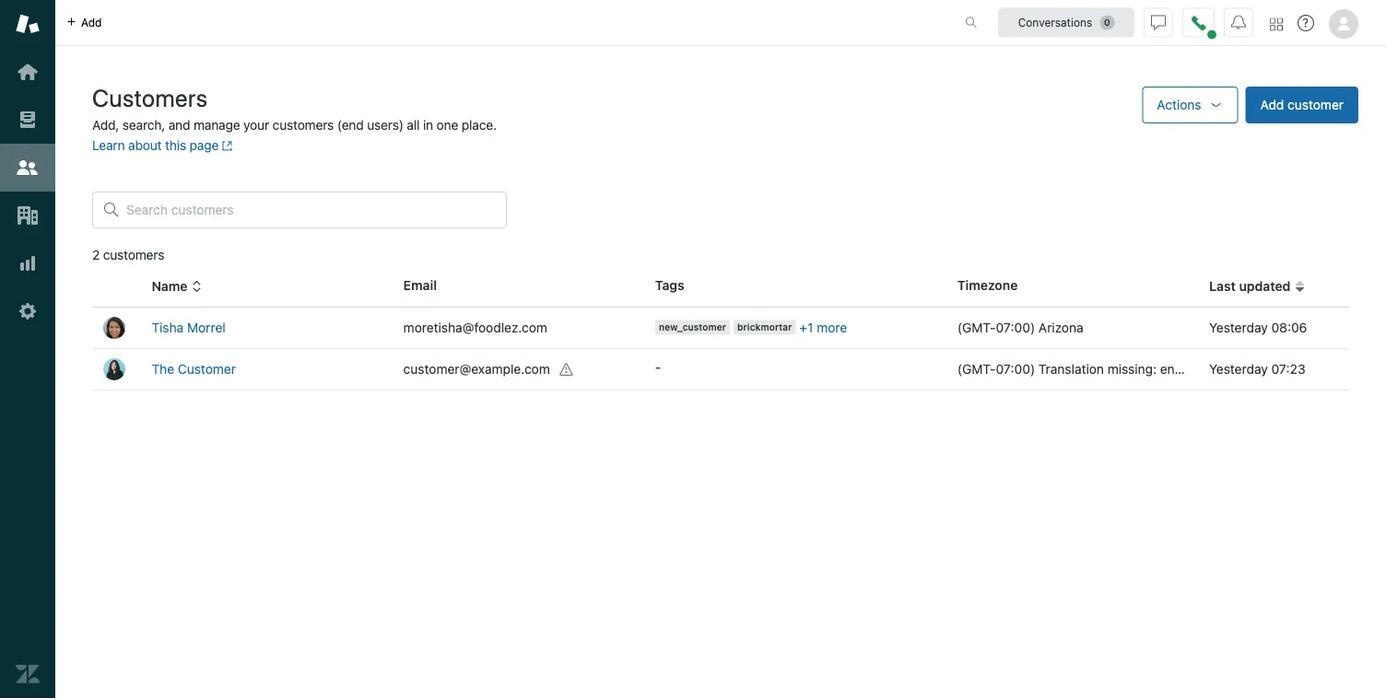 Task type: locate. For each thing, give the bounding box(es) containing it.
name button
[[152, 279, 202, 295]]

tisha morrel
[[152, 320, 226, 336]]

this
[[165, 138, 186, 153]]

+1 more button
[[800, 319, 847, 336]]

arizona
[[1039, 320, 1084, 336]]

customer@example.com
[[404, 361, 550, 376]]

page
[[190, 138, 219, 153]]

07:00)
[[996, 320, 1035, 336], [996, 362, 1035, 377]]

0 vertical spatial customers
[[273, 118, 334, 133]]

the
[[152, 362, 174, 377]]

actions
[[1157, 97, 1202, 112]]

0 vertical spatial 07:00)
[[996, 320, 1035, 336]]

0 vertical spatial (gmt-
[[958, 320, 996, 336]]

customers
[[92, 83, 208, 112]]

1 vertical spatial 07:00)
[[996, 362, 1035, 377]]

0 vertical spatial yesterday
[[1210, 320, 1268, 336]]

and
[[168, 118, 190, 133]]

about
[[128, 138, 162, 153]]

1 vertical spatial yesterday
[[1210, 362, 1268, 377]]

customers add, search, and manage your customers (end users) all in one place.
[[92, 83, 497, 133]]

tisha morrel link
[[152, 320, 226, 336]]

1 yesterday from the top
[[1210, 320, 1268, 336]]

place.
[[462, 118, 497, 133]]

zendesk products image
[[1270, 18, 1283, 31]]

name
[[152, 279, 188, 294]]

customers right your
[[273, 118, 334, 133]]

1 (gmt- from the top
[[958, 320, 996, 336]]

last
[[1210, 279, 1236, 294]]

(gmt- down timezone on the right
[[958, 320, 996, 336]]

-
[[655, 360, 661, 375]]

main element
[[0, 0, 55, 699]]

email
[[404, 278, 437, 293]]

customers inside customers add, search, and manage your customers (end users) all in one place.
[[273, 118, 334, 133]]

07:23
[[1272, 362, 1306, 377]]

zendesk image
[[16, 663, 40, 687]]

get started image
[[16, 60, 40, 84]]

all
[[407, 118, 420, 133]]

1 vertical spatial (gmt-
[[958, 362, 996, 377]]

tags
[[655, 278, 685, 293]]

search,
[[122, 118, 165, 133]]

2
[[92, 248, 100, 263]]

updated
[[1239, 279, 1291, 294]]

brickmortar
[[738, 322, 792, 333]]

add customer button
[[1246, 87, 1359, 124]]

(opens in a new tab) image
[[219, 140, 233, 151]]

yesterday
[[1210, 320, 1268, 336], [1210, 362, 1268, 377]]

customers
[[273, 118, 334, 133], [103, 248, 164, 263]]

your
[[244, 118, 269, 133]]

Search customers field
[[126, 202, 495, 218]]

customers right 2
[[103, 248, 164, 263]]

(gmt-07:00) translation missing: en-us-x-1.txt.timezone.america_los_a
[[958, 362, 1387, 377]]

1 horizontal spatial customers
[[273, 118, 334, 133]]

2 yesterday from the top
[[1210, 362, 1268, 377]]

the customer link
[[152, 362, 236, 377]]

manage
[[194, 118, 240, 133]]

07:00) for arizona
[[996, 320, 1035, 336]]

add
[[81, 16, 102, 29]]

missing:
[[1108, 362, 1157, 377]]

zendesk support image
[[16, 12, 40, 36]]

07:00) down (gmt-07:00) arizona
[[996, 362, 1035, 377]]

organizations image
[[16, 204, 40, 228]]

(gmt- down (gmt-07:00) arizona
[[958, 362, 996, 377]]

moretisha@foodlez.com
[[404, 320, 548, 336]]

0 horizontal spatial customers
[[103, 248, 164, 263]]

07:00) left arizona at top
[[996, 320, 1035, 336]]

(gmt- for (gmt-07:00) arizona
[[958, 320, 996, 336]]

translation
[[1039, 362, 1104, 377]]

button displays agent's chat status as invisible. image
[[1151, 15, 1166, 30]]

yesterday down 'last updated'
[[1210, 320, 1268, 336]]

x-
[[1204, 362, 1217, 377]]

(gmt-
[[958, 320, 996, 336], [958, 362, 996, 377]]

(gmt- for (gmt-07:00) translation missing: en-us-x-1.txt.timezone.america_los_a
[[958, 362, 996, 377]]

07:00) for translation
[[996, 362, 1035, 377]]

learn
[[92, 138, 125, 153]]

reporting image
[[16, 252, 40, 276]]

learn about this page link
[[92, 138, 233, 153]]

yesterday down yesterday 08:06
[[1210, 362, 1268, 377]]

add customer
[[1261, 97, 1344, 112]]

1 07:00) from the top
[[996, 320, 1035, 336]]

2 07:00) from the top
[[996, 362, 1035, 377]]

brickmortar +1 more
[[738, 320, 847, 335]]

the customer
[[152, 362, 236, 377]]

us-
[[1181, 362, 1204, 377]]

2 (gmt- from the top
[[958, 362, 996, 377]]



Task type: vqa. For each thing, say whether or not it's contained in the screenshot.
Add customer
yes



Task type: describe. For each thing, give the bounding box(es) containing it.
views image
[[16, 108, 40, 132]]

yesterday for yesterday 08:06
[[1210, 320, 1268, 336]]

timezone
[[958, 278, 1018, 293]]

unverified email image
[[559, 363, 574, 378]]

yesterday 08:06
[[1210, 320, 1308, 336]]

add
[[1261, 97, 1285, 112]]

learn about this page
[[92, 138, 219, 153]]

en-
[[1160, 362, 1181, 377]]

add,
[[92, 118, 119, 133]]

conversations button
[[998, 8, 1135, 37]]

customers image
[[16, 156, 40, 180]]

one
[[437, 118, 458, 133]]

(gmt-07:00) arizona
[[958, 320, 1084, 336]]

actions button
[[1143, 87, 1239, 124]]

1 vertical spatial customers
[[103, 248, 164, 263]]

yesterday 07:23
[[1210, 362, 1306, 377]]

last updated
[[1210, 279, 1291, 294]]

(end
[[337, 118, 364, 133]]

08:06
[[1272, 320, 1308, 336]]

morrel
[[187, 320, 226, 336]]

conversations
[[1018, 16, 1093, 29]]

customer
[[178, 362, 236, 377]]

tisha
[[152, 320, 184, 336]]

yesterday for yesterday 07:23
[[1210, 362, 1268, 377]]

add button
[[55, 0, 113, 45]]

get help image
[[1298, 15, 1315, 31]]

last updated button
[[1210, 279, 1306, 295]]

users)
[[367, 118, 404, 133]]

in
[[423, 118, 433, 133]]

+1
[[800, 320, 813, 335]]

customer
[[1288, 97, 1344, 112]]

admin image
[[16, 300, 40, 324]]

more
[[817, 320, 847, 335]]

1.txt.timezone.america_los_a
[[1217, 362, 1387, 377]]

notifications image
[[1232, 15, 1246, 30]]

2 customers
[[92, 248, 164, 263]]

new_customer
[[659, 322, 726, 333]]



